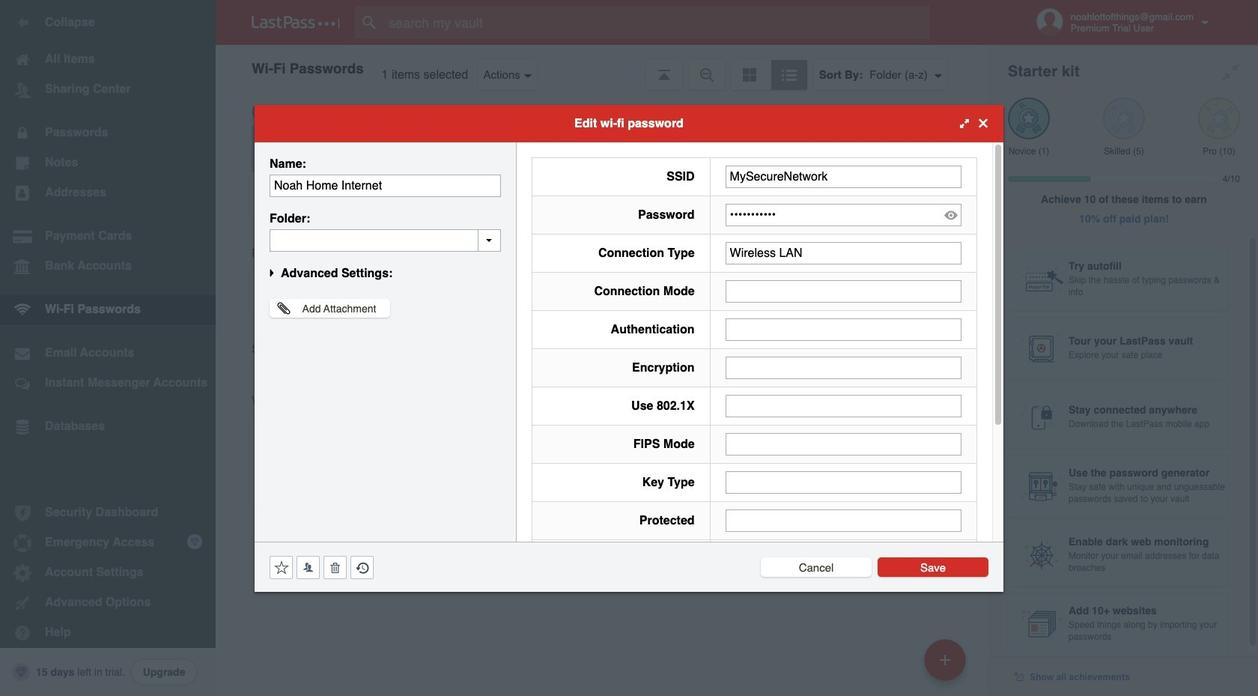 Task type: vqa. For each thing, say whether or not it's contained in the screenshot.
password field at the top right of page
yes



Task type: locate. For each thing, give the bounding box(es) containing it.
dialog
[[255, 105, 1004, 687]]

None text field
[[726, 165, 962, 188], [270, 174, 501, 197], [726, 242, 962, 264], [726, 356, 962, 379], [726, 395, 962, 417], [726, 509, 962, 532], [726, 165, 962, 188], [270, 174, 501, 197], [726, 242, 962, 264], [726, 356, 962, 379], [726, 395, 962, 417], [726, 509, 962, 532]]

search my vault text field
[[355, 6, 954, 39]]

None password field
[[726, 203, 962, 226]]

None text field
[[270, 229, 501, 251], [726, 280, 962, 302], [726, 318, 962, 341], [726, 433, 962, 455], [726, 471, 962, 493], [270, 229, 501, 251], [726, 280, 962, 302], [726, 318, 962, 341], [726, 433, 962, 455], [726, 471, 962, 493]]

Search search field
[[355, 6, 954, 39]]



Task type: describe. For each thing, give the bounding box(es) containing it.
new item navigation
[[920, 635, 976, 696]]

vault options navigation
[[216, 45, 991, 90]]

lastpass image
[[252, 16, 340, 29]]

new item image
[[940, 655, 951, 665]]

main navigation navigation
[[0, 0, 216, 696]]



